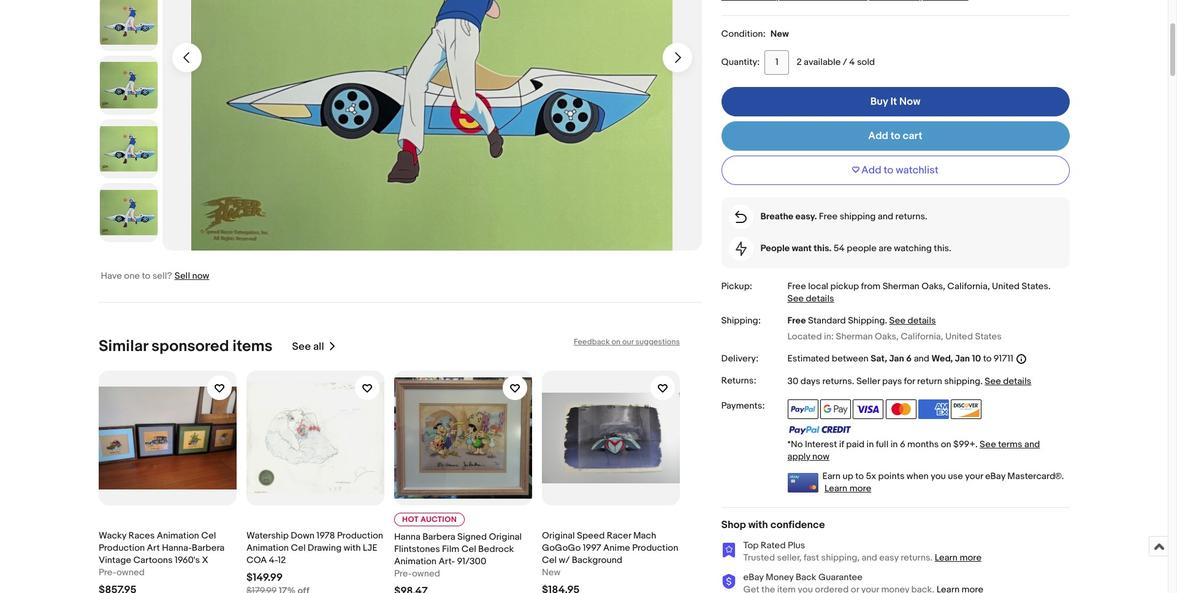 Task type: locate. For each thing, give the bounding box(es) containing it.
0 vertical spatial california,
[[948, 281, 990, 292]]

0 vertical spatial add
[[869, 130, 889, 142]]

91/300
[[457, 556, 486, 568]]

apply
[[788, 451, 811, 463]]

pre-
[[98, 567, 116, 579], [394, 569, 412, 580]]

barbera up film at bottom left
[[422, 532, 455, 543]]

return
[[917, 376, 943, 387]]

1 horizontal spatial owned
[[412, 569, 440, 580]]

original up bedrock
[[489, 532, 522, 543]]

0 horizontal spatial more
[[850, 483, 872, 495]]

0 horizontal spatial details
[[806, 293, 834, 305]]

6 right full
[[900, 439, 906, 450]]

0 vertical spatial united
[[992, 281, 1020, 292]]

learn more link for earn up to 5x points when you use your ebay mastercard®.
[[825, 483, 872, 495]]

0 horizontal spatial owned
[[116, 567, 144, 579]]

ebay inside 'earn up to 5x points when you use your ebay mastercard®. learn more'
[[985, 471, 1006, 482]]

ebay mastercard image
[[788, 473, 818, 493]]

0 vertical spatial animation
[[157, 530, 199, 542]]

1 vertical spatial add
[[862, 164, 882, 177]]

animation inside wacky races animation cel production art hanna-barbera vintage cartoons 1960's x
[[157, 530, 199, 542]]

0 vertical spatial oaks,
[[922, 281, 946, 292]]

see down 91711
[[985, 376, 1001, 387]]

states inside free local pickup from sherman oaks, california, united states . see details
[[1022, 281, 1049, 292]]

to left watchlist
[[884, 164, 894, 177]]

0 vertical spatial new
[[771, 28, 789, 40]]

cel inside wacky races animation cel production art hanna-barbera vintage cartoons 1960's x
[[201, 530, 216, 542]]

1 horizontal spatial learn
[[935, 552, 958, 564]]

2 jan from the left
[[955, 353, 970, 365]]

original
[[542, 530, 575, 542], [489, 532, 522, 543]]

free left local
[[788, 281, 806, 292]]

returns:
[[722, 375, 757, 387]]

animation down watership at the bottom of the page
[[246, 543, 289, 554]]

our
[[622, 337, 634, 347]]

people
[[847, 243, 877, 254]]

1 horizontal spatial pre-owned
[[394, 569, 440, 580]]

returns.
[[896, 211, 928, 223], [901, 552, 933, 564]]

1 horizontal spatial shipping
[[945, 376, 981, 387]]

barbera up x
[[192, 543, 224, 554]]

barbera
[[422, 532, 455, 543], [192, 543, 224, 554]]

returns. up watching
[[896, 211, 928, 223]]

see details link up located in: sherman oaks, california, united states
[[890, 315, 936, 327]]

to right one
[[142, 270, 150, 282]]

1 horizontal spatial more
[[960, 552, 982, 564]]

oaks, down standard shipping . see details
[[875, 331, 899, 343]]

located in: sherman oaks, california, united states
[[788, 331, 1002, 343]]

on left $99+.
[[941, 439, 952, 450]]

add inside button
[[862, 164, 882, 177]]

and left the easy
[[862, 552, 878, 564]]

0 vertical spatial sherman
[[883, 281, 920, 292]]

1 horizontal spatial original
[[542, 530, 575, 542]]

1 horizontal spatial in
[[891, 439, 898, 450]]

cel up 91/300
[[461, 544, 476, 556]]

see left terms
[[980, 439, 996, 450]]

owned down vintage
[[116, 567, 144, 579]]

pre-owned for leftmost pre-owned text field
[[98, 567, 144, 579]]

2 this. from the left
[[934, 243, 952, 254]]

1 horizontal spatial animation
[[246, 543, 289, 554]]

ebay right your
[[985, 471, 1006, 482]]

background
[[572, 555, 622, 567]]

pre-owned
[[98, 567, 144, 579], [394, 569, 440, 580]]

pre-owned text field down flintstones in the bottom of the page
[[394, 569, 440, 581]]

standard
[[808, 315, 846, 327]]

see details link down local
[[788, 293, 834, 305]]

0 horizontal spatial jan
[[889, 353, 904, 365]]

top rated plus trusted seller, fast shipping, and easy returns. learn more
[[744, 540, 982, 564]]

2 horizontal spatial see details link
[[985, 376, 1032, 387]]

details down free local pickup from sherman oaks, california, united states . see details
[[908, 315, 936, 327]]

0 horizontal spatial pre-
[[98, 567, 116, 579]]

returns
[[823, 376, 852, 387]]

to left 5x
[[856, 471, 864, 482]]

1 horizontal spatial jan
[[955, 353, 970, 365]]

1 horizontal spatial new
[[771, 28, 789, 40]]

0 vertical spatial learn
[[825, 483, 848, 495]]

lje
[[363, 543, 377, 554]]

you
[[931, 471, 946, 482]]

0 horizontal spatial ebay
[[744, 572, 764, 584]]

animation down flintstones in the bottom of the page
[[394, 556, 436, 568]]

0 vertical spatial on
[[611, 337, 620, 347]]

$99+.
[[954, 439, 978, 450]]

california,
[[948, 281, 990, 292], [901, 331, 944, 343]]

more inside 'earn up to 5x points when you use your ebay mastercard®. learn more'
[[850, 483, 872, 495]]

details for pickup
[[806, 293, 834, 305]]

art
[[147, 543, 160, 554]]

shipping up people want this. 54 people are watching this.
[[840, 211, 876, 223]]

and up are
[[878, 211, 894, 223]]

pre-owned down flintstones in the bottom of the page
[[394, 569, 440, 580]]

cel
[[201, 530, 216, 542], [291, 543, 305, 554], [461, 544, 476, 556], [542, 555, 557, 567]]

more inside top rated plus trusted seller, fast shipping, and easy returns. learn more
[[960, 552, 982, 564]]

0 vertical spatial 6
[[906, 353, 912, 365]]

learn inside 'earn up to 5x points when you use your ebay mastercard®. learn more'
[[825, 483, 848, 495]]

free inside free local pickup from sherman oaks, california, united states . see details
[[788, 281, 806, 292]]

None text field
[[246, 586, 309, 594], [394, 586, 427, 594], [246, 586, 309, 594], [394, 586, 427, 594]]

shipping
[[848, 315, 885, 327]]

seller,
[[777, 552, 802, 564]]

0 vertical spatial ebay
[[985, 471, 1006, 482]]

in right full
[[891, 439, 898, 450]]

similar sponsored items
[[98, 337, 272, 356]]

0 horizontal spatial new
[[542, 567, 560, 579]]

see inside free local pickup from sherman oaks, california, united states . see details
[[788, 293, 804, 305]]

$149.99 text field
[[246, 572, 283, 584]]

0 horizontal spatial see details link
[[788, 293, 834, 305]]

free
[[819, 211, 838, 223], [788, 281, 806, 292], [788, 315, 806, 327]]

sherman down shipping
[[836, 331, 873, 343]]

and inside top rated plus trusted seller, fast shipping, and easy returns. learn more
[[862, 552, 878, 564]]

0 vertical spatial shipping
[[840, 211, 876, 223]]

ebay down trusted
[[744, 572, 764, 584]]

owned down art-
[[412, 569, 440, 580]]

animation inside hanna barbera signed original flintstones film cel bedrock animation art- 91/300
[[394, 556, 436, 568]]

guarantee
[[819, 572, 863, 584]]

1978
[[316, 530, 335, 542]]

2 vertical spatial free
[[788, 315, 806, 327]]

cel up x
[[201, 530, 216, 542]]

add down add to cart
[[862, 164, 882, 177]]

interest
[[805, 439, 837, 450]]

use
[[948, 471, 963, 482]]

wacky races animation cel production art hanna-barbera vintage cartoons 1960's x
[[98, 530, 224, 567]]

1 horizontal spatial united
[[992, 281, 1020, 292]]

from
[[861, 281, 881, 292]]

in
[[867, 439, 874, 450], [891, 439, 898, 450]]

when
[[907, 471, 929, 482]]

0 horizontal spatial shipping
[[840, 211, 876, 223]]

for
[[904, 376, 915, 387]]

0 horizontal spatial with
[[343, 543, 361, 554]]

with details__icon image for people
[[736, 242, 747, 256]]

details for returns
[[1004, 376, 1032, 387]]

with
[[749, 519, 768, 531], [343, 543, 361, 554]]

to
[[891, 130, 901, 142], [884, 164, 894, 177], [142, 270, 150, 282], [983, 353, 992, 365], [856, 471, 864, 482]]

picture 5 of 6 image
[[100, 120, 157, 178]]

with details__icon image for top
[[722, 543, 736, 558]]

2 vertical spatial see details link
[[985, 376, 1032, 387]]

54
[[834, 243, 845, 254]]

now right sell
[[192, 270, 209, 282]]

people want this. 54 people are watching this.
[[761, 243, 952, 254]]

and left wed,
[[914, 353, 930, 365]]

with details__icon image left breathe on the right
[[735, 211, 747, 223]]

now inside see terms and apply now
[[813, 451, 830, 463]]

free for free
[[788, 315, 806, 327]]

new up quantity: text box
[[771, 28, 789, 40]]

1 horizontal spatial pre-
[[394, 569, 412, 580]]

to inside 'earn up to 5x points when you use your ebay mastercard®. learn more'
[[856, 471, 864, 482]]

in left full
[[867, 439, 874, 450]]

free right easy.
[[819, 211, 838, 223]]

2 horizontal spatial production
[[632, 543, 678, 554]]

0 horizontal spatial original
[[489, 532, 522, 543]]

rated
[[761, 540, 786, 552]]

0 horizontal spatial pre-owned
[[98, 567, 144, 579]]

gogogo
[[542, 543, 581, 554]]

None text field
[[98, 584, 136, 594], [542, 584, 580, 594], [98, 584, 136, 594], [542, 584, 580, 594]]

1 horizontal spatial see details link
[[890, 315, 936, 327]]

6 up '30 days returns . seller pays for return shipping . see details'
[[906, 353, 912, 365]]

12
[[278, 555, 286, 567]]

pre- down flintstones in the bottom of the page
[[394, 569, 412, 580]]

0 horizontal spatial learn more link
[[825, 483, 872, 495]]

0 horizontal spatial states
[[975, 331, 1002, 343]]

returns. right the easy
[[901, 552, 933, 564]]

animation up hanna-
[[157, 530, 199, 542]]

1 vertical spatial with
[[343, 543, 361, 554]]

0 horizontal spatial sherman
[[836, 331, 873, 343]]

1 vertical spatial see details link
[[890, 315, 936, 327]]

united inside free local pickup from sherman oaks, california, united states . see details
[[992, 281, 1020, 292]]

on
[[611, 337, 620, 347], [941, 439, 952, 450]]

are
[[879, 243, 892, 254]]

5x
[[866, 471, 876, 482]]

sponsored
[[151, 337, 229, 356]]

mastercard®.
[[1008, 471, 1064, 482]]

0 horizontal spatial production
[[98, 543, 145, 554]]

if
[[839, 439, 844, 450]]

cel inside watership down 1978 production animation cel drawing with lje coa 4-12 $149.99
[[291, 543, 305, 554]]

1 vertical spatial learn
[[935, 552, 958, 564]]

0 horizontal spatial in
[[867, 439, 874, 450]]

Quantity: text field
[[765, 50, 790, 75]]

1 horizontal spatial this.
[[934, 243, 952, 254]]

with details__icon image left people
[[736, 242, 747, 256]]

with details__icon image left money
[[722, 575, 736, 590]]

x
[[202, 555, 208, 567]]

this. left 54
[[814, 243, 832, 254]]

with left lje
[[343, 543, 361, 554]]

sherman right from
[[883, 281, 920, 292]]

see inside "link"
[[292, 341, 311, 353]]

free up located
[[788, 315, 806, 327]]

1 vertical spatial returns.
[[901, 552, 933, 564]]

production
[[337, 530, 383, 542], [98, 543, 145, 554], [632, 543, 678, 554]]

cel down down
[[291, 543, 305, 554]]

Pre-owned text field
[[98, 567, 144, 580], [394, 569, 440, 581]]

sell?
[[152, 270, 172, 282]]

see all link
[[292, 337, 336, 356]]

1 horizontal spatial on
[[941, 439, 952, 450]]

on left our
[[611, 337, 620, 347]]

now
[[192, 270, 209, 282], [813, 451, 830, 463]]

. inside free local pickup from sherman oaks, california, united states . see details
[[1049, 281, 1051, 292]]

with up top
[[749, 519, 768, 531]]

0 horizontal spatial learn
[[825, 483, 848, 495]]

details down local
[[806, 293, 834, 305]]

paid
[[846, 439, 865, 450]]

0 vertical spatial with
[[749, 519, 768, 531]]

learn down earn at the right of the page
[[825, 483, 848, 495]]

between
[[832, 353, 869, 365]]

1 horizontal spatial learn more link
[[935, 552, 982, 564]]

0 vertical spatial states
[[1022, 281, 1049, 292]]

0 vertical spatial free
[[819, 211, 838, 223]]

sherman inside free local pickup from sherman oaks, california, united states . see details
[[883, 281, 920, 292]]

google pay image
[[820, 400, 851, 419]]

states
[[1022, 281, 1049, 292], [975, 331, 1002, 343]]

add left cart
[[869, 130, 889, 142]]

cel inside the original speed racer mach gogogo 1997 anime production cel w/ background
[[542, 555, 557, 567]]

0 horizontal spatial california,
[[901, 331, 944, 343]]

.
[[1049, 281, 1051, 292], [885, 315, 887, 327], [852, 376, 855, 387], [981, 376, 983, 387]]

details inside free local pickup from sherman oaks, california, united states . see details
[[806, 293, 834, 305]]

with details__icon image
[[735, 211, 747, 223], [736, 242, 747, 256], [722, 543, 736, 558], [722, 575, 736, 590]]

1 horizontal spatial 6
[[906, 353, 912, 365]]

original up the gogogo
[[542, 530, 575, 542]]

0 vertical spatial learn more link
[[825, 483, 872, 495]]

1 horizontal spatial oaks,
[[922, 281, 946, 292]]

pre- down vintage
[[98, 567, 116, 579]]

1 vertical spatial free
[[788, 281, 806, 292]]

0 vertical spatial details
[[806, 293, 834, 305]]

1 horizontal spatial ebay
[[985, 471, 1006, 482]]

and right terms
[[1025, 439, 1040, 450]]

now down interest
[[813, 451, 830, 463]]

0 horizontal spatial animation
[[157, 530, 199, 542]]

buy it now link
[[722, 87, 1070, 116]]

1 horizontal spatial details
[[908, 315, 936, 327]]

cel up 'new' text field
[[542, 555, 557, 567]]

film
[[442, 544, 459, 556]]

see left all
[[292, 341, 311, 353]]

see up located in: sherman oaks, california, united states
[[890, 315, 906, 327]]

1 vertical spatial learn more link
[[935, 552, 982, 564]]

plus
[[788, 540, 805, 552]]

with details__icon image left top
[[722, 543, 736, 558]]

production up lje
[[337, 530, 383, 542]]

see up located
[[788, 293, 804, 305]]

shop with confidence
[[722, 519, 825, 531]]

2
[[797, 56, 802, 68]]

1 vertical spatial 6
[[900, 439, 906, 450]]

see details link
[[788, 293, 834, 305], [890, 315, 936, 327], [985, 376, 1032, 387]]

jan
[[889, 353, 904, 365], [955, 353, 970, 365]]

pre-owned text field down vintage
[[98, 567, 144, 580]]

details down 91711
[[1004, 376, 1032, 387]]

1997
[[583, 543, 601, 554]]

see all
[[292, 341, 324, 353]]

2 horizontal spatial animation
[[394, 556, 436, 568]]

with inside watership down 1978 production animation cel drawing with lje coa 4-12 $149.99
[[343, 543, 361, 554]]

1 vertical spatial on
[[941, 439, 952, 450]]

learn right the easy
[[935, 552, 958, 564]]

0 vertical spatial see details link
[[788, 293, 834, 305]]

shipping
[[840, 211, 876, 223], [945, 376, 981, 387]]

1 vertical spatial more
[[960, 552, 982, 564]]

6
[[906, 353, 912, 365], [900, 439, 906, 450]]

feedback
[[574, 337, 610, 347]]

1 vertical spatial animation
[[246, 543, 289, 554]]

see details link down 91711
[[985, 376, 1032, 387]]

1 vertical spatial now
[[813, 451, 830, 463]]

1 vertical spatial oaks,
[[875, 331, 899, 343]]

animation
[[157, 530, 199, 542], [246, 543, 289, 554], [394, 556, 436, 568]]

91711
[[994, 353, 1014, 365]]

1 horizontal spatial sherman
[[883, 281, 920, 292]]

0 horizontal spatial united
[[946, 331, 973, 343]]

2 vertical spatial animation
[[394, 556, 436, 568]]

jan right sat,
[[889, 353, 904, 365]]

shipping down 10
[[945, 376, 981, 387]]

0 horizontal spatial this.
[[814, 243, 832, 254]]

barbera inside hanna barbera signed original flintstones film cel bedrock animation art- 91/300
[[422, 532, 455, 543]]

jan left 10
[[955, 353, 970, 365]]

production down mach on the right bottom of page
[[632, 543, 678, 554]]

oaks, down watching
[[922, 281, 946, 292]]

flintstones
[[394, 544, 440, 556]]

this. right watching
[[934, 243, 952, 254]]

production up vintage
[[98, 543, 145, 554]]

0 horizontal spatial barbera
[[192, 543, 224, 554]]

0 horizontal spatial on
[[611, 337, 620, 347]]

0 horizontal spatial now
[[192, 270, 209, 282]]

1 horizontal spatial with
[[749, 519, 768, 531]]

0 vertical spatial more
[[850, 483, 872, 495]]

production inside wacky races animation cel production art hanna-barbera vintage cartoons 1960's x
[[98, 543, 145, 554]]

1 horizontal spatial now
[[813, 451, 830, 463]]

new down w/ at the left of page
[[542, 567, 560, 579]]

watership
[[246, 530, 288, 542]]

add
[[869, 130, 889, 142], [862, 164, 882, 177]]

full
[[876, 439, 889, 450]]

breathe
[[761, 211, 794, 223]]

1 vertical spatial united
[[946, 331, 973, 343]]

2 vertical spatial details
[[1004, 376, 1032, 387]]

1 vertical spatial shipping
[[945, 376, 981, 387]]

pre-owned down vintage
[[98, 567, 144, 579]]



Task type: describe. For each thing, give the bounding box(es) containing it.
paypal credit image
[[788, 425, 852, 435]]

returns. inside top rated plus trusted seller, fast shipping, and easy returns. learn more
[[901, 552, 933, 564]]

hanna
[[394, 532, 420, 543]]

hot auction
[[402, 515, 457, 525]]

1 vertical spatial new
[[542, 567, 560, 579]]

pickup:
[[722, 281, 753, 292]]

one
[[124, 270, 140, 282]]

pre-owned for the right pre-owned text field
[[394, 569, 440, 580]]

earn
[[823, 471, 841, 482]]

add to watchlist
[[862, 164, 939, 177]]

discover image
[[951, 400, 982, 419]]

$149.99
[[246, 572, 283, 584]]

watching
[[894, 243, 932, 254]]

picture 4 of 6 image
[[100, 56, 157, 114]]

production inside watership down 1978 production animation cel drawing with lje coa 4-12 $149.99
[[337, 530, 383, 542]]

add to cart
[[869, 130, 923, 142]]

0 horizontal spatial pre-owned text field
[[98, 567, 144, 580]]

to right 10
[[983, 353, 992, 365]]

picture 3 of 6 image
[[100, 0, 157, 50]]

now
[[900, 96, 921, 108]]

condition:
[[722, 28, 766, 40]]

bedrock
[[478, 544, 514, 556]]

signed
[[457, 532, 487, 543]]

original inside hanna barbera signed original flintstones film cel bedrock animation art- 91/300
[[489, 532, 522, 543]]

and inside see terms and apply now
[[1025, 439, 1040, 450]]

anime
[[603, 543, 630, 554]]

1 this. from the left
[[814, 243, 832, 254]]

down
[[290, 530, 314, 542]]

up
[[843, 471, 854, 482]]

easy.
[[796, 211, 817, 223]]

it
[[891, 96, 897, 108]]

cel inside hanna barbera signed original flintstones film cel bedrock animation art- 91/300
[[461, 544, 476, 556]]

production inside the original speed racer mach gogogo 1997 anime production cel w/ background
[[632, 543, 678, 554]]

terms
[[999, 439, 1023, 450]]

2 available / 4 sold
[[797, 56, 875, 68]]

cartoons
[[133, 555, 172, 567]]

sell
[[175, 270, 190, 282]]

1 jan from the left
[[889, 353, 904, 365]]

New text field
[[542, 567, 560, 580]]

your
[[965, 471, 983, 482]]

trusted
[[744, 552, 775, 564]]

shop
[[722, 519, 746, 531]]

seller
[[857, 376, 880, 387]]

original inside the original speed racer mach gogogo 1997 anime production cel w/ background
[[542, 530, 575, 542]]

add for add to cart
[[869, 130, 889, 142]]

suggestions
[[635, 337, 680, 347]]

sell now link
[[175, 270, 209, 282]]

ebay money back guarantee
[[744, 572, 863, 584]]

breathe easy. free shipping and returns.
[[761, 211, 928, 223]]

back
[[796, 572, 817, 584]]

money
[[766, 572, 794, 584]]

0 horizontal spatial 6
[[900, 439, 906, 450]]

see terms and apply now link
[[788, 439, 1040, 463]]

learn more link for trusted seller, fast shipping, and easy returns.
[[935, 552, 982, 564]]

add to watchlist button
[[722, 156, 1070, 185]]

see terms and apply now
[[788, 439, 1040, 463]]

30 days returns . seller pays for return shipping . see details
[[788, 376, 1032, 387]]

10
[[972, 353, 981, 365]]

want
[[792, 243, 812, 254]]

/
[[843, 56, 847, 68]]

sat,
[[871, 353, 887, 365]]

oaks, inside free local pickup from sherman oaks, california, united states . see details
[[922, 281, 946, 292]]

available
[[804, 56, 841, 68]]

1 vertical spatial ebay
[[744, 572, 764, 584]]

barbera inside wacky races animation cel production art hanna-barbera vintage cartoons 1960's x
[[192, 543, 224, 554]]

sold
[[857, 56, 875, 68]]

delivery:
[[722, 353, 759, 365]]

1 vertical spatial details
[[908, 315, 936, 327]]

see details link for seller pays for return shipping
[[985, 376, 1032, 387]]

2 in from the left
[[891, 439, 898, 450]]

1960's
[[174, 555, 200, 567]]

0 vertical spatial returns.
[[896, 211, 928, 223]]

quantity:
[[722, 56, 760, 68]]

estimated
[[788, 353, 830, 365]]

*no interest if paid in full in 6 months on $99+.
[[788, 439, 980, 450]]

1 vertical spatial sherman
[[836, 331, 873, 343]]

similar
[[98, 337, 148, 356]]

picture 6 of 6 image
[[100, 184, 157, 242]]

0 horizontal spatial oaks,
[[875, 331, 899, 343]]

see details link for standard shipping
[[890, 315, 936, 327]]

1 vertical spatial california,
[[901, 331, 944, 343]]

See all text field
[[292, 341, 324, 353]]

confidence
[[771, 519, 825, 531]]

pickup
[[831, 281, 859, 292]]

speed racer mach 5 sericel limited edition animation art cel 11″ x 14″ - picture 1 of 6 image
[[162, 0, 702, 251]]

1 horizontal spatial pre-owned text field
[[394, 569, 440, 581]]

shipping,
[[822, 552, 860, 564]]

fast
[[804, 552, 819, 564]]

4-
[[269, 555, 278, 567]]

free for free local pickup from sherman oaks, california, united states . see details
[[788, 281, 806, 292]]

paypal image
[[788, 400, 818, 419]]

animation inside watership down 1978 production animation cel drawing with lje coa 4-12 $149.99
[[246, 543, 289, 554]]

to inside button
[[884, 164, 894, 177]]

condition: new
[[722, 28, 789, 40]]

people
[[761, 243, 790, 254]]

free local pickup from sherman oaks, california, united states . see details
[[788, 281, 1051, 305]]

visa image
[[853, 400, 884, 419]]

auction
[[420, 515, 457, 525]]

to left cart
[[891, 130, 901, 142]]

art-
[[438, 556, 455, 568]]

mach
[[633, 530, 656, 542]]

american express image
[[919, 400, 949, 419]]

vintage
[[98, 555, 131, 567]]

earn up to 5x points when you use your ebay mastercard®. learn more
[[823, 471, 1064, 495]]

learn inside top rated plus trusted seller, fast shipping, and easy returns. learn more
[[935, 552, 958, 564]]

california, inside free local pickup from sherman oaks, california, united states . see details
[[948, 281, 990, 292]]

with details__icon image for breathe
[[735, 211, 747, 223]]

0 vertical spatial now
[[192, 270, 209, 282]]

in:
[[824, 331, 834, 343]]

add for add to watchlist
[[862, 164, 882, 177]]

buy it now
[[871, 96, 921, 108]]

original speed racer mach gogogo 1997 anime production cel w/ background
[[542, 530, 678, 567]]

1 vertical spatial states
[[975, 331, 1002, 343]]

cart
[[903, 130, 923, 142]]

shipping:
[[722, 315, 761, 327]]

items
[[232, 337, 272, 356]]

1 in from the left
[[867, 439, 874, 450]]

standard shipping . see details
[[808, 315, 936, 327]]

coa
[[246, 555, 267, 567]]

see inside see terms and apply now
[[980, 439, 996, 450]]

buy
[[871, 96, 888, 108]]

master card image
[[886, 400, 917, 419]]

hot
[[402, 515, 418, 525]]

watership down 1978 production animation cel drawing with lje coa 4-12 $149.99
[[246, 530, 383, 584]]

payments:
[[722, 400, 765, 412]]

4
[[850, 56, 855, 68]]

add to cart link
[[722, 121, 1070, 151]]

pays
[[882, 376, 902, 387]]



Task type: vqa. For each thing, say whether or not it's contained in the screenshot.
top Oaks,
yes



